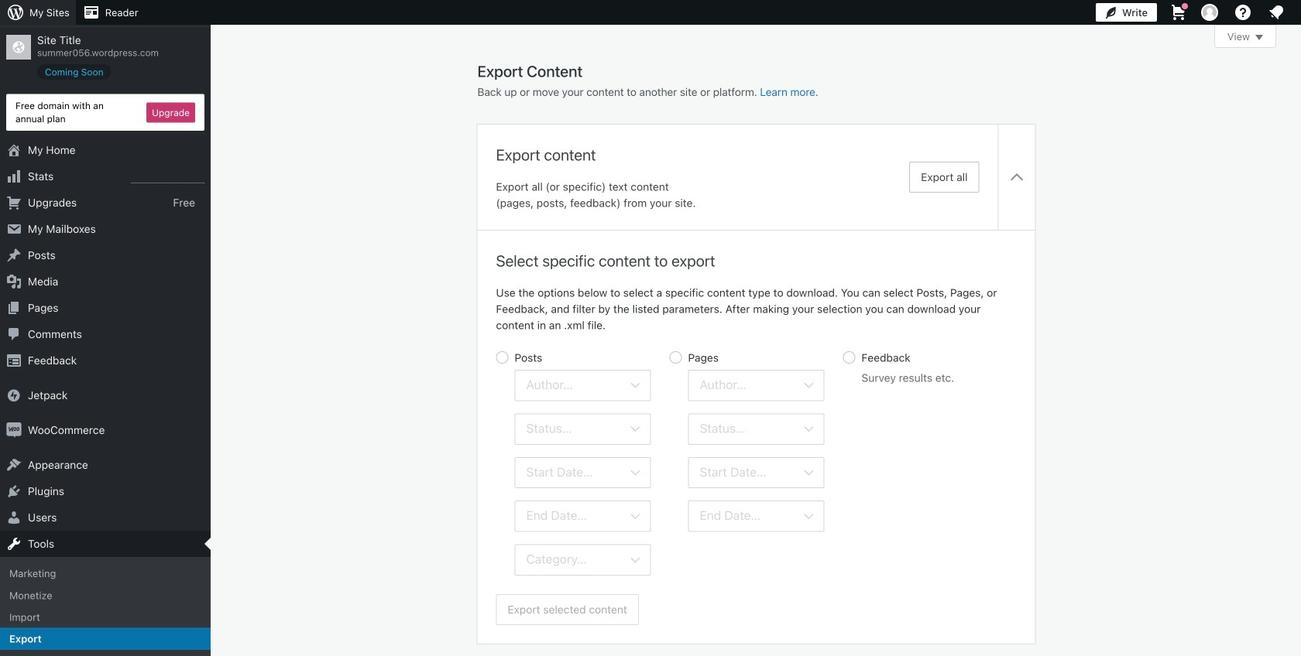 Task type: vqa. For each thing, say whether or not it's contained in the screenshot.
the top "group"
no



Task type: locate. For each thing, give the bounding box(es) containing it.
0 vertical spatial img image
[[6, 388, 22, 404]]

None radio
[[496, 352, 508, 364], [843, 352, 855, 364], [496, 352, 508, 364], [843, 352, 855, 364]]

img image
[[6, 388, 22, 404], [6, 423, 22, 438]]

main content
[[477, 25, 1276, 644]]

help image
[[1234, 3, 1252, 22]]

1 vertical spatial img image
[[6, 423, 22, 438]]

None radio
[[670, 352, 682, 364]]

my profile image
[[1201, 4, 1218, 21]]

my shopping cart image
[[1170, 3, 1188, 22]]

1 img image from the top
[[6, 388, 22, 404]]

closed image
[[1255, 35, 1263, 40]]



Task type: describe. For each thing, give the bounding box(es) containing it.
2 img image from the top
[[6, 423, 22, 438]]

highest hourly views 0 image
[[131, 174, 204, 184]]

manage your notifications image
[[1267, 3, 1286, 22]]



